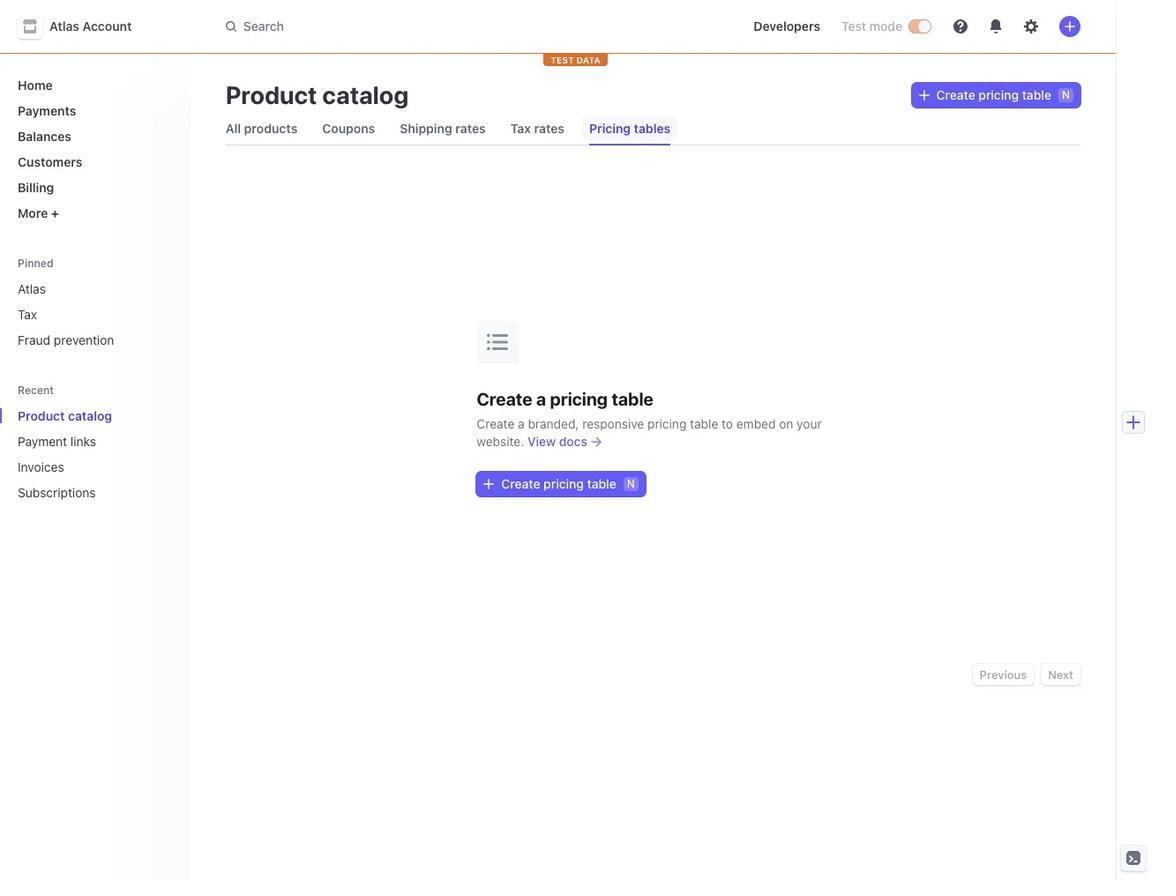 Task type: locate. For each thing, give the bounding box(es) containing it.
billing
[[18, 180, 54, 195]]

1 vertical spatial catalog
[[68, 409, 112, 424]]

0 horizontal spatial a
[[518, 416, 525, 431]]

0 horizontal spatial create pricing table
[[502, 476, 617, 491]]

catalog inside recent element
[[68, 409, 112, 424]]

svg image
[[919, 90, 930, 101]]

balances link
[[11, 122, 176, 151]]

1 horizontal spatial tax
[[511, 121, 531, 136]]

tax inside tax rates link
[[511, 121, 531, 136]]

more
[[18, 206, 48, 221]]

0 horizontal spatial product catalog
[[18, 409, 112, 424]]

tab list
[[219, 113, 1081, 146]]

pinned
[[18, 257, 53, 270]]

create pricing table
[[937, 87, 1052, 102], [502, 476, 617, 491]]

a
[[537, 389, 546, 409], [518, 416, 525, 431]]

1 vertical spatial product catalog
[[18, 409, 112, 424]]

tax up fraud
[[18, 307, 37, 322]]

table
[[1023, 87, 1052, 102], [612, 389, 654, 409], [690, 416, 719, 431], [587, 476, 617, 491]]

0 vertical spatial atlas
[[49, 19, 79, 34]]

0 horizontal spatial atlas
[[18, 282, 46, 297]]

table left to
[[690, 416, 719, 431]]

settings image
[[1025, 19, 1039, 34]]

all products
[[226, 121, 298, 136]]

rates left 'pricing'
[[534, 121, 565, 136]]

tax inside tax link
[[18, 307, 37, 322]]

rates
[[456, 121, 486, 136], [534, 121, 565, 136]]

1 horizontal spatial a
[[537, 389, 546, 409]]

tax for tax rates
[[511, 121, 531, 136]]

1 horizontal spatial create pricing table
[[937, 87, 1052, 102]]

a up branded,
[[537, 389, 546, 409]]

previous button
[[973, 665, 1034, 686]]

product up the payment
[[18, 409, 65, 424]]

1 horizontal spatial product
[[226, 80, 317, 109]]

tax for tax
[[18, 307, 37, 322]]

payments
[[18, 103, 76, 118]]

product
[[226, 80, 317, 109], [18, 409, 65, 424]]

home link
[[11, 71, 176, 100]]

create pricing table for svg icon
[[502, 476, 617, 491]]

0 vertical spatial a
[[537, 389, 546, 409]]

a up website.
[[518, 416, 525, 431]]

0 horizontal spatial n
[[627, 477, 635, 490]]

docs
[[559, 434, 588, 449]]

product catalog
[[226, 80, 409, 109], [18, 409, 112, 424]]

next
[[1049, 668, 1074, 682]]

pricing down notifications icon
[[979, 87, 1019, 102]]

atlas inside pinned element
[[18, 282, 46, 297]]

1 horizontal spatial atlas
[[49, 19, 79, 34]]

0 vertical spatial tax
[[511, 121, 531, 136]]

n for svg icon
[[627, 477, 635, 490]]

1 vertical spatial tax
[[18, 307, 37, 322]]

view
[[528, 434, 556, 449]]

previous
[[980, 668, 1027, 682]]

atlas
[[49, 19, 79, 34], [18, 282, 46, 297]]

invoices link
[[11, 453, 152, 482]]

pricing tables
[[589, 121, 671, 136]]

shipping rates link
[[393, 116, 493, 141]]

atlas left account
[[49, 19, 79, 34]]

links
[[70, 434, 96, 449]]

0 vertical spatial n
[[1063, 88, 1070, 101]]

rates for shipping rates
[[456, 121, 486, 136]]

0 horizontal spatial product
[[18, 409, 65, 424]]

atlas inside button
[[49, 19, 79, 34]]

atlas for atlas account
[[49, 19, 79, 34]]

0 vertical spatial product catalog
[[226, 80, 409, 109]]

1 vertical spatial create pricing table
[[502, 476, 617, 491]]

catalog up coupons
[[322, 80, 409, 109]]

1 rates from the left
[[456, 121, 486, 136]]

all products link
[[219, 116, 305, 141]]

1 vertical spatial a
[[518, 416, 525, 431]]

create pricing table down view docs link
[[502, 476, 617, 491]]

0 vertical spatial catalog
[[322, 80, 409, 109]]

pricing right responsive
[[648, 416, 687, 431]]

1 horizontal spatial n
[[1063, 88, 1070, 101]]

svg image
[[484, 479, 495, 489]]

1 horizontal spatial product catalog
[[226, 80, 409, 109]]

atlas for atlas
[[18, 282, 46, 297]]

view docs link
[[528, 433, 602, 451]]

recent
[[18, 384, 54, 397]]

catalog up the links
[[68, 409, 112, 424]]

tax
[[511, 121, 531, 136], [18, 307, 37, 322]]

tax rates
[[511, 121, 565, 136]]

1 vertical spatial atlas
[[18, 282, 46, 297]]

1 vertical spatial n
[[627, 477, 635, 490]]

recent element
[[0, 402, 190, 507]]

create a pricing table
[[477, 389, 654, 409]]

atlas down pinned on the left
[[18, 282, 46, 297]]

test
[[842, 19, 867, 34]]

next button
[[1042, 665, 1081, 686]]

tables
[[634, 121, 671, 136]]

branded,
[[528, 416, 579, 431]]

customers link
[[11, 147, 176, 177]]

0 vertical spatial product
[[226, 80, 317, 109]]

product inside recent element
[[18, 409, 65, 424]]

subscriptions
[[18, 485, 96, 500]]

create pricing table down notifications icon
[[937, 87, 1052, 102]]

1 vertical spatial product
[[18, 409, 65, 424]]

product catalog up payment links
[[18, 409, 112, 424]]

your
[[797, 416, 822, 431]]

product catalog link
[[11, 402, 152, 431]]

a inside create a branded, responsive pricing table to embed on your website.
[[518, 416, 525, 431]]

a for branded,
[[518, 416, 525, 431]]

catalog
[[322, 80, 409, 109], [68, 409, 112, 424]]

atlas account
[[49, 19, 132, 34]]

product catalog up coupons
[[226, 80, 409, 109]]

table down settings image on the right top of page
[[1023, 87, 1052, 102]]

prevention
[[54, 333, 114, 348]]

n
[[1063, 88, 1070, 101], [627, 477, 635, 490]]

payment links
[[18, 434, 96, 449]]

help image
[[954, 19, 968, 34]]

pricing
[[979, 87, 1019, 102], [550, 389, 608, 409], [648, 416, 687, 431], [544, 476, 584, 491]]

0 horizontal spatial tax
[[18, 307, 37, 322]]

+
[[51, 206, 59, 221]]

0 vertical spatial create pricing table
[[937, 87, 1052, 102]]

embed
[[737, 416, 776, 431]]

2 rates from the left
[[534, 121, 565, 136]]

atlas account button
[[18, 14, 150, 39]]

1 horizontal spatial catalog
[[322, 80, 409, 109]]

billing link
[[11, 173, 176, 202]]

rates right shipping
[[456, 121, 486, 136]]

0 horizontal spatial catalog
[[68, 409, 112, 424]]

0 horizontal spatial rates
[[456, 121, 486, 136]]

atlas link
[[11, 274, 176, 304]]

developers
[[754, 19, 821, 34]]

1 horizontal spatial rates
[[534, 121, 565, 136]]

tax right shipping rates
[[511, 121, 531, 136]]

product up products
[[226, 80, 317, 109]]

fraud prevention
[[18, 333, 114, 348]]

create
[[937, 87, 976, 102], [477, 389, 533, 409], [477, 416, 515, 431], [502, 476, 541, 491]]

pricing inside create a branded, responsive pricing table to embed on your website.
[[648, 416, 687, 431]]



Task type: describe. For each thing, give the bounding box(es) containing it.
tab list containing all products
[[219, 113, 1081, 146]]

rates for tax rates
[[534, 121, 565, 136]]

pinned navigation links element
[[11, 249, 180, 355]]

create a branded, responsive pricing table to embed on your website.
[[477, 416, 822, 449]]

pricing
[[589, 121, 631, 136]]

view docs
[[528, 434, 588, 449]]

shipping
[[400, 121, 452, 136]]

test data
[[551, 55, 601, 65]]

data
[[577, 55, 601, 65]]

on
[[779, 416, 794, 431]]

payments link
[[11, 96, 176, 125]]

test mode
[[842, 19, 903, 34]]

subscriptions link
[[11, 478, 152, 507]]

fraud
[[18, 333, 50, 348]]

tax link
[[11, 300, 176, 329]]

more +
[[18, 206, 59, 221]]

pricing down view docs link
[[544, 476, 584, 491]]

table inside create a branded, responsive pricing table to embed on your website.
[[690, 416, 719, 431]]

core navigation links element
[[11, 71, 176, 228]]

balances
[[18, 129, 71, 144]]

products
[[244, 121, 298, 136]]

all
[[226, 121, 241, 136]]

coupons
[[322, 121, 375, 136]]

pricing up branded,
[[550, 389, 608, 409]]

table down docs
[[587, 476, 617, 491]]

customers
[[18, 154, 82, 169]]

notifications image
[[989, 19, 1003, 34]]

pricing tables link
[[582, 116, 678, 141]]

coupons link
[[315, 116, 382, 141]]

website.
[[477, 434, 524, 449]]

account
[[83, 19, 132, 34]]

payment links link
[[11, 427, 152, 456]]

home
[[18, 78, 53, 93]]

shipping rates
[[400, 121, 486, 136]]

to
[[722, 416, 733, 431]]

a for pricing
[[537, 389, 546, 409]]

Search text field
[[215, 10, 713, 43]]

developers link
[[747, 12, 828, 41]]

n for svg image
[[1063, 88, 1070, 101]]

create inside create a branded, responsive pricing table to embed on your website.
[[477, 416, 515, 431]]

Search search field
[[215, 10, 713, 43]]

create pricing table for svg image
[[937, 87, 1052, 102]]

tax rates link
[[504, 116, 572, 141]]

table up responsive
[[612, 389, 654, 409]]

invoices
[[18, 460, 64, 475]]

search
[[243, 19, 284, 34]]

mode
[[870, 19, 903, 34]]

payment
[[18, 434, 67, 449]]

responsive
[[583, 416, 644, 431]]

product catalog inside product catalog link
[[18, 409, 112, 424]]

recent navigation links element
[[0, 376, 190, 507]]

pinned element
[[11, 274, 176, 355]]

test
[[551, 55, 574, 65]]

pricing tables tab
[[582, 113, 678, 145]]

fraud prevention link
[[11, 326, 176, 355]]



Task type: vqa. For each thing, say whether or not it's contained in the screenshot.
report. within the Report. Includes All Activity That Makes Up The Payouts In This Time Range, As Well As Itemized Downloads.
no



